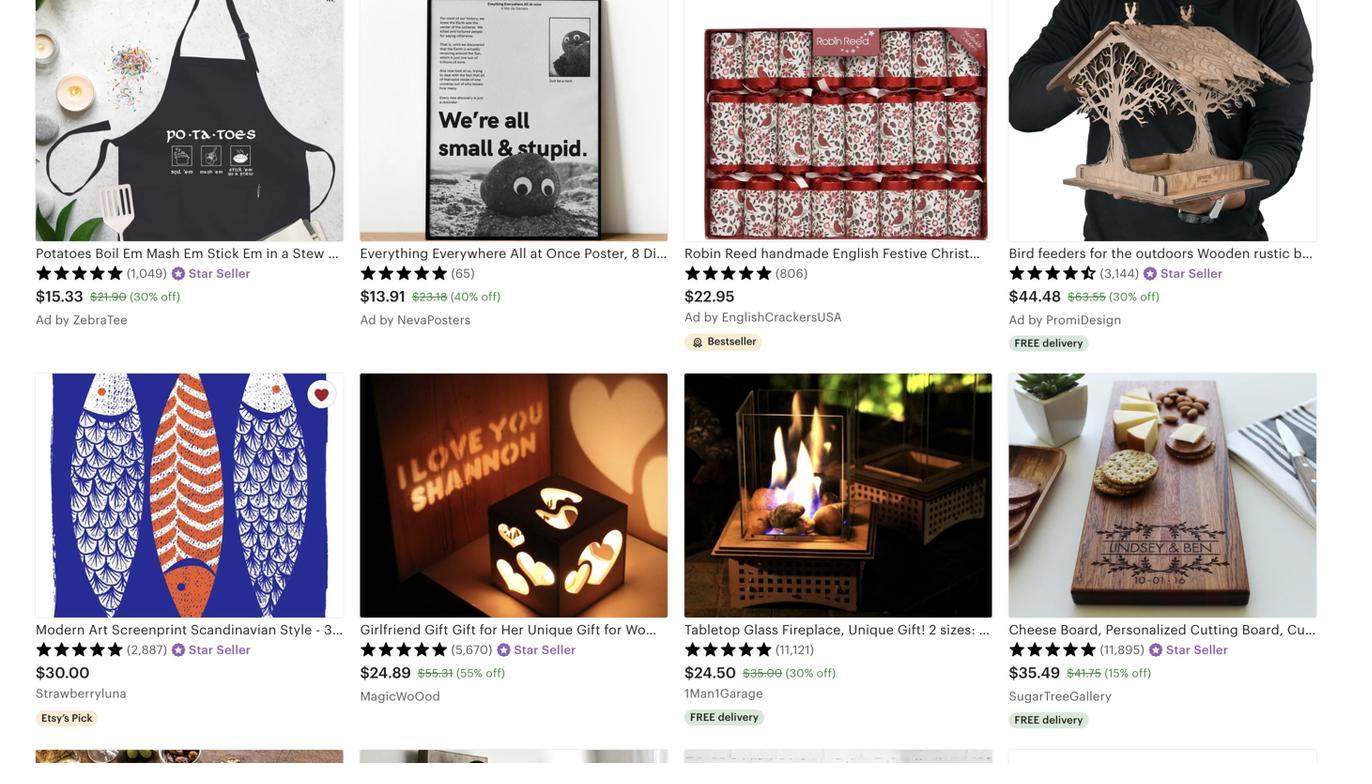 Task type: locate. For each thing, give the bounding box(es) containing it.
seller right (2,887)
[[217, 643, 251, 657]]

y down 22.95
[[712, 311, 719, 325]]

35.49
[[1019, 665, 1061, 682]]

nevaposters
[[397, 313, 471, 327]]

$ 44.48 $ 63.55 (30% off)
[[1009, 288, 1160, 305]]

0 horizontal spatial -
[[1060, 246, 1065, 261]]

d down 22.95
[[693, 311, 701, 325]]

delivery for 24.50
[[718, 712, 759, 724]]

(15%
[[1105, 668, 1129, 680]]

$ inside $ 24.89 $ 55.31 (55% off)
[[418, 668, 425, 680]]

5 out of 5 stars image up 24.89
[[360, 642, 449, 657]]

- left 52147
[[1224, 246, 1229, 261]]

b inside the $ 22.95 a d b y englishcrackersusa
[[704, 311, 712, 325]]

seller down haversham
[[1189, 267, 1223, 281]]

robin reed handmade english festive christmas crackers - 8 x 10 inch - haversham -  52147 image
[[685, 0, 993, 241]]

free down '1man1garage'
[[691, 712, 716, 724]]

a left zebratee
[[36, 313, 44, 327]]

star seller right (5,670)
[[514, 643, 576, 657]]

a
[[685, 311, 693, 325], [36, 313, 44, 327], [360, 313, 369, 327], [1009, 313, 1018, 327]]

d down 44.48
[[1018, 313, 1026, 327]]

off) inside $ 15.33 $ 21.90 (30% off)
[[161, 291, 180, 304]]

(5,670)
[[451, 643, 493, 657]]

free delivery
[[1015, 338, 1084, 350], [691, 712, 759, 724], [1015, 715, 1084, 726]]

sugartreegallery
[[1009, 690, 1112, 704]]

a d b y promidesign
[[1009, 313, 1122, 327]]

seller for 44.48
[[1189, 267, 1223, 281]]

3 - from the left
[[1224, 246, 1229, 261]]

star right "(11,895)"
[[1167, 643, 1191, 657]]

(30% down (11,121)
[[786, 668, 814, 680]]

d down 15.33
[[44, 313, 52, 327]]

52147
[[1232, 246, 1268, 261]]

star seller right "(11,895)"
[[1167, 643, 1229, 657]]

5 out of 5 stars image up 15.33
[[36, 265, 124, 280]]

free down a d b y promidesign
[[1015, 338, 1040, 350]]

star right (2,887)
[[189, 643, 213, 657]]

1 horizontal spatial (30%
[[786, 668, 814, 680]]

0 horizontal spatial (30%
[[130, 291, 158, 304]]

$ inside $ 44.48 $ 63.55 (30% off)
[[1068, 291, 1076, 304]]

off) down haversham
[[1141, 291, 1160, 304]]

a left nevaposters
[[360, 313, 369, 327]]

a for 13.91
[[360, 313, 369, 327]]

b down 44.48
[[1029, 313, 1037, 327]]

seller for 15.33
[[216, 267, 251, 281]]

seller right "(11,895)"
[[1195, 643, 1229, 657]]

(30% for 15.33
[[130, 291, 158, 304]]

5 out of 5 stars image for 35.49
[[1009, 642, 1098, 657]]

star
[[189, 267, 213, 281], [1161, 267, 1186, 281], [189, 643, 213, 657], [514, 643, 539, 657], [1167, 643, 1191, 657]]

star seller right (1,049)
[[189, 267, 251, 281]]

(30%
[[130, 291, 158, 304], [1110, 291, 1138, 304], [786, 668, 814, 680]]

2 horizontal spatial -
[[1224, 246, 1229, 261]]

d for 15.33
[[44, 313, 52, 327]]

off) down (1,049)
[[161, 291, 180, 304]]

seller right (1,049)
[[216, 267, 251, 281]]

a for 44.48
[[1009, 313, 1018, 327]]

$ 15.33 $ 21.90 (30% off)
[[36, 288, 180, 305]]

$ inside $ 30.00 strawberryluna
[[36, 665, 45, 682]]

reed
[[725, 246, 758, 261]]

$
[[36, 288, 45, 305], [360, 288, 370, 305], [685, 288, 695, 305], [1009, 288, 1019, 305], [90, 291, 97, 304], [412, 291, 420, 304], [1068, 291, 1076, 304], [36, 665, 45, 682], [360, 665, 370, 682], [685, 665, 695, 682], [1009, 665, 1019, 682], [418, 668, 425, 680], [743, 668, 751, 680], [1067, 668, 1075, 680]]

b
[[704, 311, 712, 325], [55, 313, 63, 327], [380, 313, 388, 327], [1029, 313, 1037, 327]]

star for 24.89
[[514, 643, 539, 657]]

(30% down (3,144)
[[1110, 291, 1138, 304]]

free delivery down a d b y promidesign
[[1015, 338, 1084, 350]]

inch
[[1109, 246, 1137, 261]]

b for 13.91
[[380, 313, 388, 327]]

custom cutting board, engraved bamboo wedding cutting board, engraved anniversary gift, personalized wedding gift,custom wooden chopping image
[[36, 750, 343, 764]]

off)
[[161, 291, 180, 304], [482, 291, 501, 304], [1141, 291, 1160, 304], [486, 668, 505, 680], [817, 668, 836, 680], [1133, 668, 1152, 680]]

christmas
[[932, 246, 996, 261]]

5 out of 5 stars image for 13.91
[[360, 265, 449, 280]]

free delivery for 35.49
[[1015, 715, 1084, 726]]

$ 35.49 $ 41.75 (15% off)
[[1009, 665, 1152, 682]]

star right (5,670)
[[514, 643, 539, 657]]

promidesign
[[1047, 313, 1122, 327]]

off) right (40%
[[482, 291, 501, 304]]

a inside the $ 22.95 a d b y englishcrackersusa
[[685, 311, 693, 325]]

off) right (15%
[[1133, 668, 1152, 680]]

haversham
[[1149, 246, 1220, 261]]

2 horizontal spatial (30%
[[1110, 291, 1138, 304]]

modern art screenprint scandinavian style  - 3 fish art print - indigo wall art - silkscreen modern print coastal kitchen art - three fish image
[[36, 374, 343, 618]]

free delivery for 44.48
[[1015, 338, 1084, 350]]

5 out of 5 stars image up 13.91
[[360, 265, 449, 280]]

(30% inside $ 24.50 $ 35.00 (30% off) 1man1garage
[[786, 668, 814, 680]]

y inside the $ 22.95 a d b y englishcrackersusa
[[712, 311, 719, 325]]

5 out of 5 stars image up 24.50
[[685, 642, 773, 657]]

y for 13.91
[[387, 313, 394, 327]]

off) right (55%
[[486, 668, 505, 680]]

b down 22.95
[[704, 311, 712, 325]]

$ inside $ 35.49 $ 41.75 (15% off)
[[1067, 668, 1075, 680]]

pick
[[72, 713, 93, 725]]

star for 35.49
[[1167, 643, 1191, 657]]

strawberryluna
[[36, 687, 127, 701]]

free
[[1015, 338, 1040, 350], [691, 712, 716, 724], [1015, 715, 1040, 726]]

a d b y zebratee
[[36, 313, 128, 327]]

b down 13.91
[[380, 313, 388, 327]]

star seller down haversham
[[1161, 267, 1223, 281]]

$ 30.00 strawberryluna
[[36, 665, 127, 701]]

d down 13.91
[[368, 313, 376, 327]]

a d b y nevaposters
[[360, 313, 471, 327]]

delivery
[[1043, 338, 1084, 350], [718, 712, 759, 724], [1043, 715, 1084, 726]]

5 out of 5 stars image down reed
[[685, 265, 773, 280]]

seller right (5,670)
[[542, 643, 576, 657]]

63.55
[[1076, 291, 1107, 304]]

(3,144)
[[1101, 267, 1140, 281]]

off) for 24.89
[[486, 668, 505, 680]]

y down 44.48
[[1037, 313, 1043, 327]]

etsy's pick
[[41, 713, 93, 725]]

1 - from the left
[[1060, 246, 1065, 261]]

y
[[712, 311, 719, 325], [63, 313, 70, 327], [387, 313, 394, 327], [1037, 313, 1043, 327]]

5 out of 5 stars image
[[36, 265, 124, 280], [360, 265, 449, 280], [685, 265, 773, 280], [36, 642, 124, 657], [360, 642, 449, 657], [685, 642, 773, 657], [1009, 642, 1098, 657]]

5 out of 5 stars image up 35.49
[[1009, 642, 1098, 657]]

a down robin
[[685, 311, 693, 325]]

13.91
[[370, 288, 406, 305]]

seller
[[216, 267, 251, 281], [1189, 267, 1223, 281], [217, 643, 251, 657], [542, 643, 576, 657], [1195, 643, 1229, 657]]

off) inside $ 44.48 $ 63.55 (30% off)
[[1141, 291, 1160, 304]]

off) inside $ 35.49 $ 41.75 (15% off)
[[1133, 668, 1152, 680]]

(30% down (1,049)
[[130, 291, 158, 304]]

off) for 44.48
[[1141, 291, 1160, 304]]

delivery for 35.49
[[1043, 715, 1084, 726]]

- right inch
[[1141, 246, 1145, 261]]

delivery down sugartreegallery
[[1043, 715, 1084, 726]]

delivery down '1man1garage'
[[718, 712, 759, 724]]

b down 15.33
[[55, 313, 63, 327]]

off) inside $ 24.89 $ 55.31 (55% off)
[[486, 668, 505, 680]]

delivery for 44.48
[[1043, 338, 1084, 350]]

free delivery down '1man1garage'
[[691, 712, 759, 724]]

free for 24.50
[[691, 712, 716, 724]]

star down haversham
[[1161, 267, 1186, 281]]

english
[[833, 246, 879, 261]]

robin
[[685, 246, 722, 261]]

d for 13.91
[[368, 313, 376, 327]]

(30% inside $ 15.33 $ 21.90 (30% off)
[[130, 291, 158, 304]]

off) inside $ 13.91 $ 23.18 (40% off)
[[482, 291, 501, 304]]

y down 13.91
[[387, 313, 394, 327]]

delivery down a d b y promidesign
[[1043, 338, 1084, 350]]

y down 15.33
[[63, 313, 70, 327]]

(65)
[[451, 267, 475, 281]]

1 horizontal spatial -
[[1141, 246, 1145, 261]]

star seller for 44.48
[[1161, 267, 1223, 281]]

free down sugartreegallery
[[1015, 715, 1040, 726]]

y for 15.33
[[63, 313, 70, 327]]

$ 24.89 $ 55.31 (55% off)
[[360, 665, 505, 682]]

-
[[1060, 246, 1065, 261], [1141, 246, 1145, 261], [1224, 246, 1229, 261]]

star seller for 15.33
[[189, 267, 251, 281]]

star seller for 35.49
[[1167, 643, 1229, 657]]

- left '8'
[[1060, 246, 1065, 261]]

personalized kitchen signs-gifts-decor-items-kitchen decor-art-gift for mom birthday-wall decor-gift for cook-chef-custom kitchen sign gift- image
[[685, 750, 993, 764]]

etsy's
[[41, 713, 69, 725]]

(30% inside $ 44.48 $ 63.55 (30% off)
[[1110, 291, 1138, 304]]

free delivery down sugartreegallery
[[1015, 715, 1084, 726]]

off) inside $ 24.50 $ 35.00 (30% off) 1man1garage
[[817, 668, 836, 680]]

a down 4.5 out of 5 stars image at the top right of page
[[1009, 313, 1018, 327]]

star seller
[[189, 267, 251, 281], [1161, 267, 1223, 281], [189, 643, 251, 657], [514, 643, 576, 657], [1167, 643, 1229, 657]]

off) right the 35.00
[[817, 668, 836, 680]]

star right (1,049)
[[189, 267, 213, 281]]

d
[[693, 311, 701, 325], [44, 313, 52, 327], [368, 313, 376, 327], [1018, 313, 1026, 327]]



Task type: describe. For each thing, give the bounding box(es) containing it.
24.89
[[370, 665, 411, 682]]

y for 44.48
[[1037, 313, 1043, 327]]

(11,895)
[[1101, 643, 1145, 657]]

30.00
[[45, 665, 90, 682]]

15.33
[[45, 288, 84, 305]]

(806)
[[776, 267, 808, 281]]

2 - from the left
[[1141, 246, 1145, 261]]

farmhouse wall sconces | everyday home decor | wooden pair of rustic sconces with hanging jars | housewarming gift | christmas gift for mom image
[[360, 750, 668, 764]]

$ 22.95 a d b y englishcrackersusa
[[685, 288, 843, 325]]

everything everywhere all at once poster, 8 different print, modern movie poster, everything everywhere all at once poster gift image
[[360, 0, 668, 241]]

5 out of 5 stars image up 30.00
[[36, 642, 124, 657]]

5 out of 5 stars image for 15.33
[[36, 265, 124, 280]]

star for 44.48
[[1161, 267, 1186, 281]]

free for 44.48
[[1015, 338, 1040, 350]]

off) for 15.33
[[161, 291, 180, 304]]

off) for 24.50
[[817, 668, 836, 680]]

tabletop glass fireplace, unique gift! 2 sizes: warm up your patio & heart with this lantern, add some light, and even roast s'mores, too! image
[[685, 374, 993, 618]]

8
[[1068, 246, 1077, 261]]

b for 44.48
[[1029, 313, 1037, 327]]

$ 13.91 $ 23.18 (40% off)
[[360, 288, 501, 305]]

bird feeders for the outdoors wooden rustic bird feeder stand up & hanging birdhouse hummingbird feeding handmade pagoda bird house image
[[1009, 0, 1317, 241]]

55.31
[[425, 668, 453, 680]]

bestseller
[[708, 336, 757, 348]]

(40%
[[451, 291, 479, 304]]

robin reed handmade english festive christmas crackers - 8 x 10 inch - haversham -  52147
[[685, 246, 1268, 261]]

d for 44.48
[[1018, 313, 1026, 327]]

x
[[1080, 246, 1087, 261]]

star seller right (2,887)
[[189, 643, 251, 657]]

41.75
[[1075, 668, 1102, 680]]

22.95
[[695, 288, 735, 305]]

$ inside the $ 22.95 a d b y englishcrackersusa
[[685, 288, 695, 305]]

d inside the $ 22.95 a d b y englishcrackersusa
[[693, 311, 701, 325]]

englishcrackersusa
[[722, 311, 843, 325]]

$ inside $ 15.33 $ 21.90 (30% off)
[[90, 291, 97, 304]]

1man1garage
[[685, 687, 764, 701]]

23.18
[[420, 291, 448, 304]]

girlfriend gift gift for her unique gift for women bedroom love girlfriend birthday gift ideas gift for her romance image
[[360, 374, 668, 618]]

off) for 35.49
[[1133, 668, 1152, 680]]

seller for 24.89
[[542, 643, 576, 657]]

(2,887)
[[127, 643, 167, 657]]

free delivery for 24.50
[[691, 712, 759, 724]]

free for 35.49
[[1015, 715, 1040, 726]]

35.00
[[751, 668, 783, 680]]

potatoes boil em mash em stick em in a stew apron, lord of the rings apron, lotr fan apron, hobbit apron,potato taters apron,women men apron image
[[36, 0, 343, 241]]

(1,049)
[[127, 267, 167, 281]]

(55%
[[457, 668, 483, 680]]

$ 24.50 $ 35.00 (30% off) 1man1garage
[[685, 665, 836, 701]]

handmade
[[761, 246, 829, 261]]

cheese board, personalized cutting board, custom name, wedding gift, christmas, anniversary, personalized womens, gift for her, husband gift image
[[1009, 374, 1317, 618]]

5 out of 5 stars image for 24.50
[[685, 642, 773, 657]]

(11,121)
[[776, 643, 815, 657]]

festive
[[883, 246, 928, 261]]

10
[[1091, 246, 1106, 261]]

seller for 35.49
[[1195, 643, 1229, 657]]

a for 15.33
[[36, 313, 44, 327]]

zebratee
[[73, 313, 128, 327]]

$ inside $ 13.91 $ 23.18 (40% off)
[[412, 291, 420, 304]]

star seller for 24.89
[[514, 643, 576, 657]]

44.48
[[1019, 288, 1062, 305]]

funny cats - embossing rolling pin for cookies, embossed biscuits, christmas gift, mother's day gift, laser engraved, animal lover image
[[1009, 750, 1317, 764]]

4.5 out of 5 stars image
[[1009, 265, 1098, 280]]

off) for 13.91
[[482, 291, 501, 304]]

star for 15.33
[[189, 267, 213, 281]]

21.90
[[97, 291, 127, 304]]

b for 15.33
[[55, 313, 63, 327]]

crackers
[[1000, 246, 1056, 261]]

(30% for 44.48
[[1110, 291, 1138, 304]]

magicwoood
[[360, 690, 441, 704]]

24.50
[[695, 665, 737, 682]]

5 out of 5 stars image for 24.89
[[360, 642, 449, 657]]



Task type: vqa. For each thing, say whether or not it's contained in the screenshot.
Pick
yes



